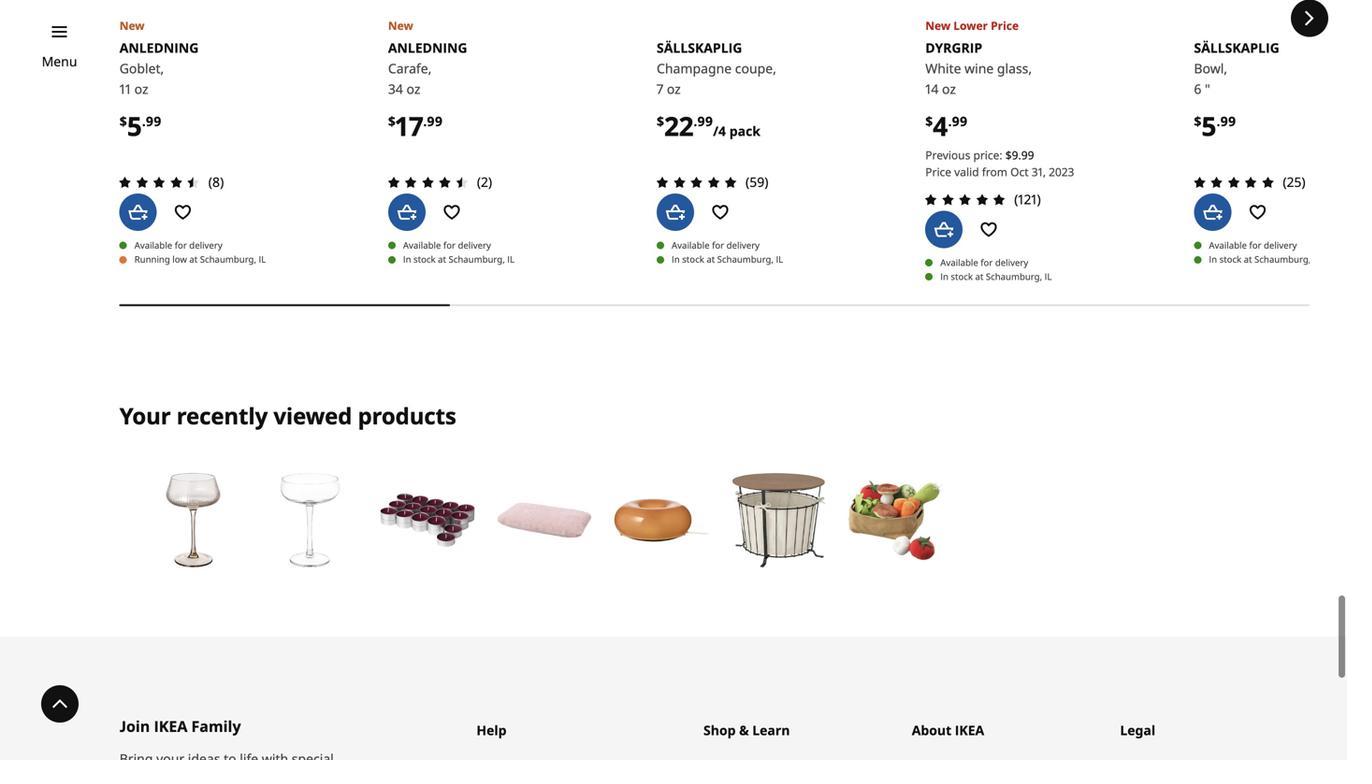 Task type: vqa. For each thing, say whether or not it's contained in the screenshot.
SÄLLSKAPLIG Bowl, clear glass/patterned, 6 " image
yes



Task type: describe. For each thing, give the bounding box(es) containing it.
störtskön scented tealight, berries/red, 3.5 hr image
[[378, 472, 476, 570]]

glass,
[[997, 59, 1032, 77]]

white
[[925, 59, 961, 77]]

review: 4.5 out of 5 stars. total reviews: 8 image
[[114, 171, 205, 194]]

menu button
[[42, 51, 77, 72]]

for for new anledning goblet, 11 oz
[[175, 239, 187, 252]]

in down review: 4.9 out of 5 stars. total reviews: 59 'image'
[[672, 253, 680, 266]]

price inside previous price: $ 9 . 99 price valid from oct 31, 2023
[[925, 164, 951, 180]]

available for delivery for new anledning goblet, 11 oz
[[134, 239, 222, 252]]

join ikea family
[[119, 717, 241, 737]]

schaumburg, for sällskaplig bowl, 6 "
[[1254, 253, 1311, 266]]

duktig 14-piece vegetables set image
[[847, 472, 945, 570]]

(121)
[[1014, 190, 1041, 208]]

at down review: 4.8 out of 5 stars. total reviews: 121 image
[[975, 270, 984, 283]]

in stock at schaumburg, il down review: 4.8 out of 5 stars. total reviews: 121 image
[[940, 270, 1052, 283]]

delivery for new anledning goblet, 11 oz
[[189, 239, 222, 252]]

sällskaplig bowl, clear glass/patterned, 6 " image
[[1194, 0, 1347, 2]]

review: 4.9 out of 5 stars. total reviews: 25 image
[[1188, 171, 1279, 194]]

review: 4.9 out of 5 stars. total reviews: 59 image
[[651, 171, 742, 194]]

at for new anledning carafe, 34 oz
[[438, 253, 446, 266]]

available for new anledning carafe, 34 oz
[[403, 239, 441, 252]]

in stock at schaumburg, il down the (59)
[[672, 253, 783, 266]]

schaumburg, for new anledning goblet, 11 oz
[[200, 253, 256, 266]]

your recently viewed products
[[119, 401, 456, 431]]

/4
[[713, 122, 726, 140]]

anledning carafe, light brown, 34 oz image
[[388, 0, 638, 2]]

. for new lower price dyrgrip white wine glass, 14 oz
[[948, 112, 952, 130]]

ikea
[[154, 717, 187, 737]]

at for new anledning goblet, 11 oz
[[189, 253, 198, 266]]

ängesbyn storage table, black/pine light brown stained, 23 5/8 " image
[[730, 472, 828, 570]]

anledning goblet, light brown, 11 oz image
[[119, 0, 369, 2]]

review: 4.5 out of 5 stars. total reviews: 2 image
[[382, 171, 473, 194]]

new for 5
[[119, 18, 145, 33]]

4
[[933, 108, 948, 143]]

sällskaplig for 22
[[657, 39, 742, 56]]

in down the review: 4.5 out of 5 stars. total reviews: 2 image
[[403, 253, 411, 266]]

coupe,
[[735, 59, 776, 77]]

sällskaplig for 5
[[1194, 39, 1279, 56]]

in down review: 4.9 out of 5 stars. total reviews: 25 image on the top right
[[1209, 253, 1217, 266]]

running
[[134, 253, 170, 266]]

oz for 5
[[134, 80, 148, 98]]

available for delivery for new anledning carafe, 34 oz
[[403, 239, 491, 252]]

6
[[1194, 80, 1202, 98]]

delivery down the (59)
[[727, 239, 760, 252]]

il for sällskaplig bowl, 6 "
[[1313, 253, 1320, 266]]

your
[[119, 401, 171, 431]]

99 for new anledning goblet, 11 oz
[[146, 112, 161, 130]]

9
[[1012, 147, 1018, 163]]

delivery for sällskaplig bowl, 6 "
[[1264, 239, 1297, 252]]

available down review: 4.9 out of 5 stars. total reviews: 59 'image'
[[672, 239, 710, 252]]

anledning champagne coupe, light brown, 9 oz image
[[144, 472, 242, 570]]

oz for 17
[[406, 80, 420, 98]]

. for new anledning goblet, 11 oz
[[142, 112, 146, 130]]

5 for 11
[[127, 108, 142, 143]]

7
[[657, 80, 663, 98]]

previous price: $ 9 . 99 price valid from oct 31, 2023
[[925, 147, 1074, 180]]

new lower price dyrgrip white wine glass, 14 oz
[[925, 18, 1032, 98]]

14
[[925, 80, 939, 98]]

. inside previous price: $ 9 . 99 price valid from oct 31, 2023
[[1018, 147, 1021, 163]]

from
[[982, 164, 1008, 180]]

99 inside $ 22 . 99 /4 pack
[[697, 112, 713, 130]]

2023
[[1049, 164, 1074, 180]]

in stock at schaumburg, il down (25)
[[1209, 253, 1320, 266]]

for for sällskaplig bowl, 6 "
[[1249, 239, 1262, 252]]

$ for new lower price dyrgrip white wine glass, 14 oz
[[925, 112, 933, 130]]

17
[[396, 108, 423, 143]]

wine
[[965, 59, 994, 77]]

anledning for 5
[[119, 39, 199, 56]]

11
[[119, 80, 131, 98]]

join
[[119, 717, 150, 737]]

34
[[388, 80, 403, 98]]

stock down review: 4.9 out of 5 stars. total reviews: 25 image on the top right
[[1219, 253, 1242, 266]]

dyrgrip
[[925, 39, 982, 56]]



Task type: locate. For each thing, give the bounding box(es) containing it.
1 sällskaplig from the left
[[657, 39, 742, 56]]

available down review: 4.8 out of 5 stars. total reviews: 121 image
[[940, 256, 978, 269]]

1 vertical spatial price
[[925, 164, 951, 180]]

new up carafe,
[[388, 18, 413, 33]]

$ 5 . 99
[[119, 108, 161, 143], [1194, 108, 1236, 143]]

schaumburg, for new anledning carafe, 34 oz
[[449, 253, 505, 266]]

stock down review: 4.8 out of 5 stars. total reviews: 121 image
[[951, 270, 973, 283]]

recently
[[177, 401, 268, 431]]

. for new anledning carafe, 34 oz
[[423, 112, 427, 130]]

99 right 4
[[952, 112, 968, 130]]

$ down 34
[[388, 112, 396, 130]]

(8)
[[208, 173, 224, 191]]

2 sällskaplig from the left
[[1194, 39, 1279, 56]]

oz right 34
[[406, 80, 420, 98]]

99 right 17
[[427, 112, 443, 130]]

new
[[119, 18, 145, 33], [388, 18, 413, 33], [925, 18, 951, 33]]

. inside $ 17 . 99
[[423, 112, 427, 130]]

oct
[[1010, 164, 1029, 180]]

running low at schaumburg, il
[[134, 253, 266, 266]]

oz inside new anledning carafe, 34 oz
[[406, 80, 420, 98]]

for for new anledning carafe, 34 oz
[[443, 239, 456, 252]]

sällskaplig inside sällskaplig champagne coupe, 7 oz
[[657, 39, 742, 56]]

in down review: 4.8 out of 5 stars. total reviews: 121 image
[[940, 270, 948, 283]]

sällskaplig
[[657, 39, 742, 56], [1194, 39, 1279, 56]]

schaumburg,
[[200, 253, 256, 266], [449, 253, 505, 266], [717, 253, 774, 266], [1254, 253, 1311, 266], [986, 270, 1042, 283]]

in stock at schaumburg, il
[[403, 253, 515, 266], [672, 253, 783, 266], [1209, 253, 1320, 266], [940, 270, 1052, 283]]

2 horizontal spatial new
[[925, 18, 951, 33]]

1 horizontal spatial 5
[[1202, 108, 1217, 143]]

$ 22 . 99 /4 pack
[[657, 108, 761, 143]]

available for delivery down the review: 4.5 out of 5 stars. total reviews: 2 image
[[403, 239, 491, 252]]

storhet champagne coupe, clear glass, 10 oz image
[[261, 472, 359, 570]]

. up previous
[[948, 112, 952, 130]]

new inside new anledning carafe, 34 oz
[[388, 18, 413, 33]]

review: 4.8 out of 5 stars. total reviews: 121 image
[[920, 188, 1011, 211]]

99 down sällskaplig bowl, 6 "
[[1220, 112, 1236, 130]]

lower
[[953, 18, 988, 33]]

$ down 7 at the top left of page
[[657, 112, 664, 130]]

1 horizontal spatial price
[[991, 18, 1019, 33]]

sällskaplig up the bowl,
[[1194, 39, 1279, 56]]

4 oz from the left
[[942, 80, 956, 98]]

3 new from the left
[[925, 18, 951, 33]]

"
[[1205, 80, 1210, 98]]

99 right 9
[[1021, 147, 1034, 163]]

valid
[[954, 164, 979, 180]]

0 horizontal spatial $ 5 . 99
[[119, 108, 161, 143]]

99 inside $ 4 . 99
[[952, 112, 968, 130]]

available
[[134, 239, 172, 252], [403, 239, 441, 252], [672, 239, 710, 252], [1209, 239, 1247, 252], [940, 256, 978, 269]]

$ inside $ 22 . 99 /4 pack
[[657, 112, 664, 130]]

2 $ 5 . 99 from the left
[[1194, 108, 1236, 143]]

previous
[[925, 147, 970, 163]]

at down review: 4.9 out of 5 stars. total reviews: 25 image on the top right
[[1244, 253, 1252, 266]]

available for new anledning goblet, 11 oz
[[134, 239, 172, 252]]

price inside new lower price dyrgrip white wine glass, 14 oz
[[991, 18, 1019, 33]]

oz inside sällskaplig champagne coupe, 7 oz
[[667, 80, 681, 98]]

1 new from the left
[[119, 18, 145, 33]]

2 anledning from the left
[[388, 39, 467, 56]]

new for 4
[[925, 18, 951, 33]]

oz right "14"
[[942, 80, 956, 98]]

price right lower
[[991, 18, 1019, 33]]

for down the review: 4.5 out of 5 stars. total reviews: 2 image
[[443, 239, 456, 252]]

99
[[146, 112, 161, 130], [427, 112, 443, 130], [697, 112, 713, 130], [952, 112, 968, 130], [1220, 112, 1236, 130], [1021, 147, 1034, 163]]

new anledning goblet, 11 oz
[[119, 18, 199, 98]]

$ for new anledning goblet, 11 oz
[[119, 112, 127, 130]]

oz for 22
[[667, 80, 681, 98]]

2 oz from the left
[[406, 80, 420, 98]]

5 down "
[[1202, 108, 1217, 143]]

$ 17 . 99
[[388, 108, 443, 143]]

available for delivery down review: 4.8 out of 5 stars. total reviews: 121 image
[[940, 256, 1028, 269]]

price
[[991, 18, 1019, 33], [925, 164, 951, 180]]

. down goblet,
[[142, 112, 146, 130]]

at right 'low'
[[189, 253, 198, 266]]

price down previous
[[925, 164, 951, 180]]

$ 4 . 99
[[925, 108, 968, 143]]

available for delivery
[[134, 239, 222, 252], [403, 239, 491, 252], [672, 239, 760, 252], [1209, 239, 1297, 252], [940, 256, 1028, 269]]

at for sällskaplig bowl, 6 "
[[1244, 253, 1252, 266]]

new inside new anledning goblet, 11 oz
[[119, 18, 145, 33]]

il for new anledning carafe, 34 oz
[[507, 253, 515, 266]]

champagne
[[657, 59, 732, 77]]

low
[[172, 253, 187, 266]]

new up dyrgrip
[[925, 18, 951, 33]]

in
[[403, 253, 411, 266], [672, 253, 680, 266], [1209, 253, 1217, 266], [940, 270, 948, 283]]

price:
[[973, 147, 1002, 163]]

schaumburg, down the (59)
[[717, 253, 774, 266]]

delivery down (25)
[[1264, 239, 1297, 252]]

at down review: 4.9 out of 5 stars. total reviews: 59 'image'
[[707, 253, 715, 266]]

31,
[[1032, 164, 1046, 180]]

delivery down (2)
[[458, 239, 491, 252]]

carafe,
[[388, 59, 432, 77]]

0 horizontal spatial anledning
[[119, 39, 199, 56]]

3 oz from the left
[[667, 80, 681, 98]]

delivery
[[189, 239, 222, 252], [458, 239, 491, 252], [727, 239, 760, 252], [1264, 239, 1297, 252], [995, 256, 1028, 269]]

1 5 from the left
[[127, 108, 142, 143]]

delivery up running low at schaumburg, il
[[189, 239, 222, 252]]

.
[[142, 112, 146, 130], [423, 112, 427, 130], [694, 112, 697, 130], [948, 112, 952, 130], [1217, 112, 1220, 130], [1018, 147, 1021, 163]]

(2)
[[477, 173, 492, 191]]

1 horizontal spatial sällskaplig
[[1194, 39, 1279, 56]]

at down the review: 4.5 out of 5 stars. total reviews: 2 image
[[438, 253, 446, 266]]

0 horizontal spatial sällskaplig
[[657, 39, 742, 56]]

il for new anledning goblet, 11 oz
[[259, 253, 266, 266]]

$ up oct
[[1005, 147, 1012, 163]]

$ inside $ 4 . 99
[[925, 112, 933, 130]]

99 down goblet,
[[146, 112, 161, 130]]

varmblixt led table/wall lamp, orange glass/round image
[[612, 472, 711, 570]]

1 anledning from the left
[[119, 39, 199, 56]]

2 new from the left
[[388, 18, 413, 33]]

schaumburg, right 'low'
[[200, 253, 256, 266]]

sällskaplig up champagne
[[657, 39, 742, 56]]

$ down 6
[[1194, 112, 1202, 130]]

at
[[189, 253, 198, 266], [438, 253, 446, 266], [707, 253, 715, 266], [1244, 253, 1252, 266], [975, 270, 984, 283]]

. up oct
[[1018, 147, 1021, 163]]

family
[[191, 717, 241, 737]]

99 inside previous price: $ 9 . 99 price valid from oct 31, 2023
[[1021, 147, 1034, 163]]

menu
[[42, 52, 77, 70]]

1 oz from the left
[[134, 80, 148, 98]]

bowl,
[[1194, 59, 1227, 77]]

2 5 from the left
[[1202, 108, 1217, 143]]

. for sällskaplig bowl, 6 "
[[1217, 112, 1220, 130]]

99 for sällskaplig bowl, 6 "
[[1220, 112, 1236, 130]]

oz inside new lower price dyrgrip white wine glass, 14 oz
[[942, 80, 956, 98]]

0 horizontal spatial price
[[925, 164, 951, 180]]

schaumburg, down (2)
[[449, 253, 505, 266]]

stock down review: 4.9 out of 5 stars. total reviews: 59 'image'
[[682, 253, 704, 266]]

$ down "14"
[[925, 112, 933, 130]]

oz
[[134, 80, 148, 98], [406, 80, 420, 98], [667, 80, 681, 98], [942, 80, 956, 98]]

available down the review: 4.5 out of 5 stars. total reviews: 2 image
[[403, 239, 441, 252]]

1 $ 5 . 99 from the left
[[119, 108, 161, 143]]

available for delivery down review: 4.9 out of 5 stars. total reviews: 25 image on the top right
[[1209, 239, 1297, 252]]

stock down the review: 4.5 out of 5 stars. total reviews: 2 image
[[414, 253, 436, 266]]

99 inside $ 17 . 99
[[427, 112, 443, 130]]

$ 5 . 99 for 11
[[119, 108, 161, 143]]

available for delivery up 'low'
[[134, 239, 222, 252]]

for down review: 4.9 out of 5 stars. total reviews: 25 image on the top right
[[1249, 239, 1262, 252]]

oz right 11 at top left
[[134, 80, 148, 98]]

1 horizontal spatial $ 5 . 99
[[1194, 108, 1236, 143]]

new for 17
[[388, 18, 413, 33]]

(59)
[[746, 173, 768, 191]]

. down the bowl,
[[1217, 112, 1220, 130]]

products
[[358, 401, 456, 431]]

$ 5 . 99 down 11 at top left
[[119, 108, 161, 143]]

for up 'low'
[[175, 239, 187, 252]]

anledning up carafe,
[[388, 39, 467, 56]]

$ 5 . 99 down "
[[1194, 108, 1236, 143]]

99 right 22
[[697, 112, 713, 130]]

for down review: 4.9 out of 5 stars. total reviews: 59 'image'
[[712, 239, 724, 252]]

99 for new lower price dyrgrip white wine glass, 14 oz
[[952, 112, 968, 130]]

sällskaplig champagne coupe, 7 oz
[[657, 39, 776, 98]]

available for delivery for sällskaplig bowl, 6 "
[[1209, 239, 1297, 252]]

lurvig cushion, pink, 24 ½x39 ¼ " image
[[495, 472, 594, 570]]

viewed
[[273, 401, 352, 431]]

goblet,
[[119, 59, 164, 77]]

il
[[259, 253, 266, 266], [507, 253, 515, 266], [776, 253, 783, 266], [1313, 253, 1320, 266], [1045, 270, 1052, 283]]

. inside $ 22 . 99 /4 pack
[[694, 112, 697, 130]]

oz inside new anledning goblet, 11 oz
[[134, 80, 148, 98]]

for down review: 4.8 out of 5 stars. total reviews: 121 image
[[981, 256, 993, 269]]

5 for "
[[1202, 108, 1217, 143]]

anledning for 17
[[388, 39, 467, 56]]

scrollbar
[[119, 291, 1310, 319]]

available for delivery down review: 4.9 out of 5 stars. total reviews: 59 'image'
[[672, 239, 760, 252]]

$ 5 . 99 for "
[[1194, 108, 1236, 143]]

5 down 11 at top left
[[127, 108, 142, 143]]

. down carafe,
[[423, 112, 427, 130]]

sällskaplig bowl, 6 "
[[1194, 39, 1279, 98]]

$ for sällskaplig bowl, 6 "
[[1194, 112, 1202, 130]]

pack
[[729, 122, 761, 140]]

anledning
[[119, 39, 199, 56], [388, 39, 467, 56]]

new up goblet,
[[119, 18, 145, 33]]

anledning up goblet,
[[119, 39, 199, 56]]

new anledning carafe, 34 oz
[[388, 18, 467, 98]]

22
[[664, 108, 694, 143]]

(25)
[[1283, 173, 1306, 191]]

1 horizontal spatial new
[[388, 18, 413, 33]]

$ down 11 at top left
[[119, 112, 127, 130]]

1 horizontal spatial anledning
[[388, 39, 467, 56]]

. inside $ 4 . 99
[[948, 112, 952, 130]]

new inside new lower price dyrgrip white wine glass, 14 oz
[[925, 18, 951, 33]]

$
[[119, 112, 127, 130], [388, 112, 396, 130], [657, 112, 664, 130], [925, 112, 933, 130], [1194, 112, 1202, 130], [1005, 147, 1012, 163]]

delivery down (121)
[[995, 256, 1028, 269]]

in stock at schaumburg, il down (2)
[[403, 253, 515, 266]]

. left /4
[[694, 112, 697, 130]]

schaumburg, down (121)
[[986, 270, 1042, 283]]

99 for new anledning carafe, 34 oz
[[427, 112, 443, 130]]

available for sällskaplig bowl, 6 "
[[1209, 239, 1247, 252]]

$ inside previous price: $ 9 . 99 price valid from oct 31, 2023
[[1005, 147, 1012, 163]]

available down review: 4.9 out of 5 stars. total reviews: 25 image on the top right
[[1209, 239, 1247, 252]]

for
[[175, 239, 187, 252], [443, 239, 456, 252], [712, 239, 724, 252], [1249, 239, 1262, 252], [981, 256, 993, 269]]

$ inside $ 17 . 99
[[388, 112, 396, 130]]

0 vertical spatial price
[[991, 18, 1019, 33]]

oz right 7 at the top left of page
[[667, 80, 681, 98]]

delivery for new anledning carafe, 34 oz
[[458, 239, 491, 252]]

stock
[[414, 253, 436, 266], [682, 253, 704, 266], [1219, 253, 1242, 266], [951, 270, 973, 283]]

0 horizontal spatial new
[[119, 18, 145, 33]]

schaumburg, down (25)
[[1254, 253, 1311, 266]]

5
[[127, 108, 142, 143], [1202, 108, 1217, 143]]

0 horizontal spatial 5
[[127, 108, 142, 143]]

available up running
[[134, 239, 172, 252]]

$ for new anledning carafe, 34 oz
[[388, 112, 396, 130]]



